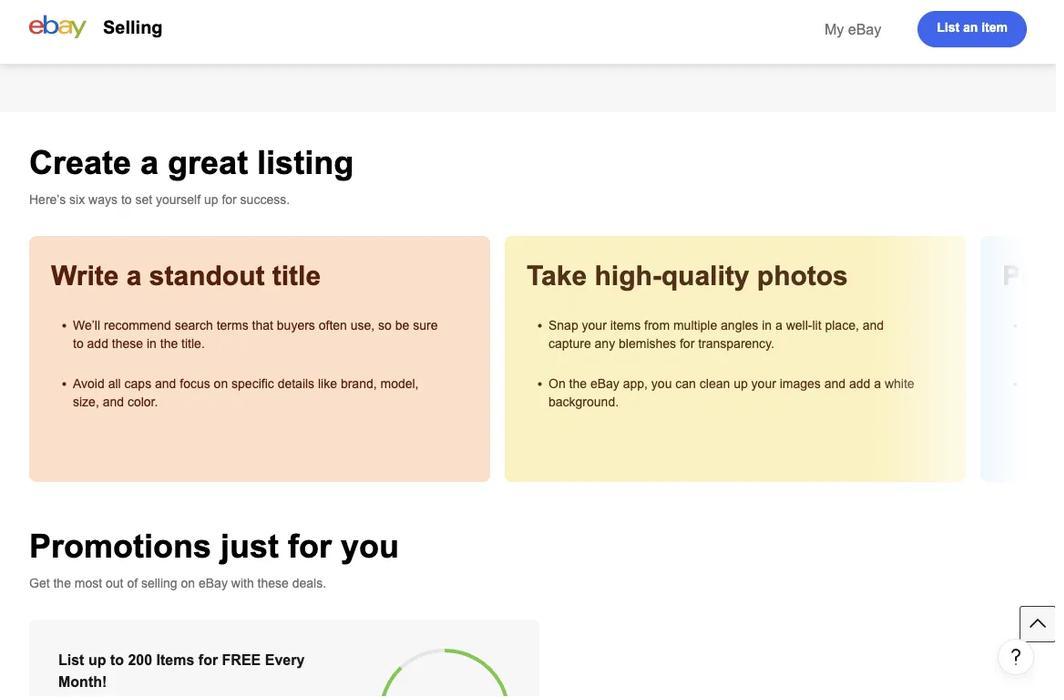 Task type: describe. For each thing, give the bounding box(es) containing it.
2 vertical spatial you
[[341, 528, 399, 564]]

yourself
[[156, 192, 201, 207]]

add inside on the ebay app, you can clean up your images and add a white background.
[[850, 377, 871, 391]]

background.
[[549, 395, 619, 409]]

other
[[1025, 377, 1057, 409]]

here's six ways to set yourself up for success.
[[29, 192, 290, 207]]

for inside list up to 200 items for free every month!
[[199, 652, 218, 668]]

items
[[611, 318, 641, 332]]

with
[[231, 576, 254, 590]]

lit
[[813, 318, 822, 332]]

capture
[[549, 336, 592, 351]]

up inside on the ebay app, you can clean up your images and add a white background.
[[734, 377, 748, 391]]

quality
[[662, 261, 750, 291]]

you inside on the ebay app, you can clean up your images and add a white background.
[[652, 377, 672, 391]]

on
[[549, 377, 566, 391]]

caps
[[125, 377, 151, 391]]

snap your items from multiple angles in a well-lit place, and capture any blemishes for transparency.
[[549, 318, 885, 351]]

success.
[[240, 192, 290, 207]]

my ebay
[[825, 21, 882, 37]]

promotions just for you
[[29, 528, 399, 564]]

a inside on the ebay app, you can clean up your images and add a white background.
[[875, 377, 882, 391]]

buyers
[[277, 318, 315, 332]]

these inside we'll recommend search terms that buyers often use, so be sure to add these in the title.
[[112, 336, 143, 351]]

six
[[69, 192, 85, 207]]

that
[[252, 318, 274, 332]]

images
[[780, 377, 821, 391]]

like
[[318, 377, 337, 391]]

just
[[221, 528, 279, 564]]

avoid
[[73, 377, 105, 391]]

the for promotions just for you
[[53, 576, 71, 590]]

list for list up to 200 items for free every month!
[[58, 652, 84, 668]]

use,
[[351, 318, 375, 332]]

all
[[108, 377, 121, 391]]

free
[[222, 652, 261, 668]]

the inside we'll recommend search terms that buyers often use, so be sure to add these in the title.
[[160, 336, 178, 351]]

in inside we'll recommend search terms that buyers often use, so be sure to add these in the title.
[[147, 336, 157, 351]]

details
[[278, 377, 315, 391]]

an
[[964, 21, 979, 35]]

most
[[75, 576, 102, 590]]

blemishes
[[619, 336, 677, 351]]

get
[[29, 576, 50, 590]]

list for list an item
[[938, 21, 960, 35]]

if you 
[[1025, 318, 1057, 351]]

0 horizontal spatial ebay
[[199, 576, 228, 590]]

my
[[825, 21, 845, 37]]

we'll
[[73, 318, 100, 332]]

2 horizontal spatial ebay
[[849, 21, 882, 37]]

transparency.
[[699, 336, 775, 351]]

get the most out of selling on ebay with these deals.
[[29, 576, 327, 590]]

of
[[127, 576, 138, 590]]

list up to 200 items for free every month!
[[58, 652, 305, 690]]

snap
[[549, 318, 579, 332]]

your inside snap your items from multiple angles in a well-lit place, and capture any blemishes for transparency.
[[582, 318, 607, 332]]

month!
[[58, 674, 107, 690]]

help, opens dialogs image
[[1008, 648, 1026, 666]]

for inside snap your items from multiple angles in a well-lit place, and capture any blemishes for transparency.
[[680, 336, 695, 351]]

0 vertical spatial up
[[204, 192, 218, 207]]

in inside snap your items from multiple angles in a well-lit place, and capture any blemishes for transparency.
[[763, 318, 772, 332]]

1 vertical spatial on
[[181, 576, 195, 590]]

list an item
[[938, 21, 1009, 35]]

to inside list up to 200 items for free every month!
[[110, 652, 124, 668]]

for up deals.
[[288, 528, 332, 564]]

listing
[[257, 144, 354, 181]]

every
[[265, 652, 305, 668]]

create a great listing
[[29, 144, 354, 181]]

your inside on the ebay app, you can clean up your images and add a white background.
[[752, 377, 777, 391]]

take high-quality photos
[[527, 261, 849, 291]]

and inside on the ebay app, you can clean up your images and add a white background.
[[825, 377, 846, 391]]

search
[[175, 318, 213, 332]]

title.
[[182, 336, 205, 351]]

a right "write"
[[127, 261, 142, 291]]

place,
[[826, 318, 860, 332]]

size,
[[73, 395, 99, 409]]

any
[[595, 336, 616, 351]]



Task type: vqa. For each thing, say whether or not it's contained in the screenshot.
"If you"
yes



Task type: locate. For each thing, give the bounding box(es) containing it.
200
[[128, 652, 152, 668]]

great
[[168, 144, 248, 181]]

ways
[[89, 192, 118, 207]]

2 horizontal spatial you
[[1036, 318, 1056, 332]]

on the ebay app, you can clean up your images and add a white background.
[[549, 377, 915, 409]]

up
[[204, 192, 218, 207], [734, 377, 748, 391], [88, 652, 106, 668]]

1 horizontal spatial add
[[850, 377, 871, 391]]

1 horizontal spatial list
[[938, 21, 960, 35]]

add down we'll
[[87, 336, 108, 351]]

1 horizontal spatial your
[[752, 377, 777, 391]]

the for snap your items from multiple angles in a well-lit place, and capture any blemishes for transparency.
[[570, 377, 587, 391]]

0 vertical spatial in
[[763, 318, 772, 332]]

0 horizontal spatial these
[[112, 336, 143, 351]]

my ebay link
[[825, 21, 882, 37]]

be
[[396, 318, 410, 332]]

your left images
[[752, 377, 777, 391]]

create
[[29, 144, 131, 181]]

up right clean
[[734, 377, 748, 391]]

angles
[[721, 318, 759, 332]]

0 horizontal spatial your
[[582, 318, 607, 332]]

0 vertical spatial the
[[160, 336, 178, 351]]

1 horizontal spatial these
[[258, 576, 289, 590]]

0 horizontal spatial on
[[181, 576, 195, 590]]

if
[[1025, 318, 1032, 332]]

0 vertical spatial ebay
[[849, 21, 882, 37]]

your
[[582, 318, 607, 332], [752, 377, 777, 391]]

1 vertical spatial you
[[652, 377, 672, 391]]

take
[[527, 261, 587, 291]]

for right items
[[199, 652, 218, 668]]

standout
[[149, 261, 265, 291]]

for
[[222, 192, 237, 207], [680, 336, 695, 351], [288, 528, 332, 564], [199, 652, 218, 668]]

to inside we'll recommend search terms that buyers often use, so be sure to add these in the title.
[[73, 336, 84, 351]]

1 vertical spatial add
[[850, 377, 871, 391]]

1 horizontal spatial the
[[160, 336, 178, 351]]

app,
[[623, 377, 648, 391]]

from
[[645, 318, 670, 332]]

to left the 200
[[110, 652, 124, 668]]

1 horizontal spatial in
[[763, 318, 772, 332]]

1 vertical spatial to
[[73, 336, 84, 351]]

sure
[[413, 318, 438, 332]]

promotions
[[29, 528, 212, 564]]

for down multiple
[[680, 336, 695, 351]]

a left "well-"
[[776, 318, 783, 332]]

ebay left with
[[199, 576, 228, 590]]

ebay inside on the ebay app, you can clean up your images and add a white background.
[[591, 377, 620, 391]]

0 vertical spatial you
[[1036, 318, 1056, 332]]

1 horizontal spatial up
[[204, 192, 218, 207]]

and inside snap your items from multiple angles in a well-lit place, and capture any blemishes for transparency.
[[863, 318, 885, 332]]

0 vertical spatial to
[[121, 192, 132, 207]]

these right with
[[258, 576, 289, 590]]

on inside avoid all caps and focus on specific details like brand, model, size, and color.
[[214, 377, 228, 391]]

0 vertical spatial add
[[87, 336, 108, 351]]

the up background.
[[570, 377, 587, 391]]

white
[[885, 377, 915, 391]]

the left title.
[[160, 336, 178, 351]]

0 vertical spatial your
[[582, 318, 607, 332]]

set
[[135, 192, 152, 207]]

0 horizontal spatial you
[[341, 528, 399, 564]]

1 horizontal spatial on
[[214, 377, 228, 391]]

1 horizontal spatial ebay
[[591, 377, 620, 391]]

and right place,
[[863, 318, 885, 332]]

add
[[87, 336, 108, 351], [850, 377, 871, 391]]

your up any
[[582, 318, 607, 332]]

selling
[[103, 17, 163, 37]]

write
[[51, 261, 119, 291]]

clean
[[700, 377, 731, 391]]

1 horizontal spatial you
[[652, 377, 672, 391]]

for left success.
[[222, 192, 237, 207]]

and right images
[[825, 377, 846, 391]]

terms
[[217, 318, 249, 332]]

here's
[[29, 192, 66, 207]]

we'll recommend search terms that buyers often use, so be sure to add these in the title.
[[73, 318, 438, 351]]

up right the yourself
[[204, 192, 218, 207]]

can
[[676, 377, 697, 391]]

and down all
[[103, 395, 124, 409]]

deals.
[[292, 576, 327, 590]]

add inside we'll recommend search terms that buyers often use, so be sure to add these in the title.
[[87, 336, 108, 351]]

on
[[214, 377, 228, 391], [181, 576, 195, 590]]

avoid all caps and focus on specific details like brand, model, size, and color.
[[73, 377, 419, 409]]

0 horizontal spatial up
[[88, 652, 106, 668]]

a left white at the right of the page
[[875, 377, 882, 391]]

focus
[[180, 377, 210, 391]]

on right selling
[[181, 576, 195, 590]]

list an item link
[[918, 11, 1028, 47]]

pick
[[1003, 261, 1057, 291]]

a up set
[[140, 144, 159, 181]]

ebay right the my on the right of the page
[[849, 21, 882, 37]]

items
[[156, 652, 195, 668]]

list left the "an"
[[938, 21, 960, 35]]

in
[[763, 318, 772, 332], [147, 336, 157, 351]]

often
[[319, 318, 347, 332]]

selling
[[141, 576, 177, 590]]

2 horizontal spatial the
[[570, 377, 587, 391]]

specific
[[232, 377, 274, 391]]

ebay up background.
[[591, 377, 620, 391]]

the right get
[[53, 576, 71, 590]]

1 vertical spatial the
[[570, 377, 587, 391]]

these down recommend in the top of the page
[[112, 336, 143, 351]]

1 vertical spatial these
[[258, 576, 289, 590]]

recommend
[[104, 318, 171, 332]]

1 vertical spatial list
[[58, 652, 84, 668]]

1 vertical spatial up
[[734, 377, 748, 391]]

on right focus
[[214, 377, 228, 391]]

2 vertical spatial up
[[88, 652, 106, 668]]

2 horizontal spatial up
[[734, 377, 748, 391]]

high-
[[595, 261, 662, 291]]

a
[[140, 144, 159, 181], [127, 261, 142, 291], [776, 318, 783, 332], [875, 377, 882, 391]]

so
[[379, 318, 392, 332]]

list
[[938, 21, 960, 35], [58, 652, 84, 668]]

to down we'll
[[73, 336, 84, 351]]

list inside list up to 200 items for free every month!
[[58, 652, 84, 668]]

0 horizontal spatial the
[[53, 576, 71, 590]]

photos
[[758, 261, 849, 291]]

2 vertical spatial to
[[110, 652, 124, 668]]

ebay
[[849, 21, 882, 37], [591, 377, 620, 391], [199, 576, 228, 590]]

the inside on the ebay app, you can clean up your images and add a white background.
[[570, 377, 587, 391]]

color.
[[128, 395, 158, 409]]

you inside the "if you"
[[1036, 318, 1056, 332]]

0 vertical spatial list
[[938, 21, 960, 35]]

up inside list up to 200 items for free every month!
[[88, 652, 106, 668]]

up up month!
[[88, 652, 106, 668]]

brand,
[[341, 377, 377, 391]]

list up month!
[[58, 652, 84, 668]]

title
[[272, 261, 321, 291]]

1 vertical spatial in
[[147, 336, 157, 351]]

the
[[160, 336, 178, 351], [570, 377, 587, 391], [53, 576, 71, 590]]

and right caps
[[155, 377, 176, 391]]

2 vertical spatial ebay
[[199, 576, 228, 590]]

multiple
[[674, 318, 718, 332]]

to
[[121, 192, 132, 207], [73, 336, 84, 351], [110, 652, 124, 668]]

add left white at the right of the page
[[850, 377, 871, 391]]

0 horizontal spatial list
[[58, 652, 84, 668]]

0 horizontal spatial add
[[87, 336, 108, 351]]

write a standout title
[[51, 261, 321, 291]]

to left set
[[121, 192, 132, 207]]

item
[[982, 21, 1009, 35]]

in right the angles
[[763, 318, 772, 332]]

0 horizontal spatial in
[[147, 336, 157, 351]]

0 vertical spatial on
[[214, 377, 228, 391]]

2 vertical spatial the
[[53, 576, 71, 590]]

0 vertical spatial these
[[112, 336, 143, 351]]

in down recommend in the top of the page
[[147, 336, 157, 351]]

these
[[112, 336, 143, 351], [258, 576, 289, 590]]

a inside snap your items from multiple angles in a well-lit place, and capture any blemishes for transparency.
[[776, 318, 783, 332]]

out
[[106, 576, 124, 590]]

model,
[[381, 377, 419, 391]]

1 vertical spatial ebay
[[591, 377, 620, 391]]

well-
[[787, 318, 813, 332]]

you
[[1036, 318, 1056, 332], [652, 377, 672, 391], [341, 528, 399, 564]]

1 vertical spatial your
[[752, 377, 777, 391]]



